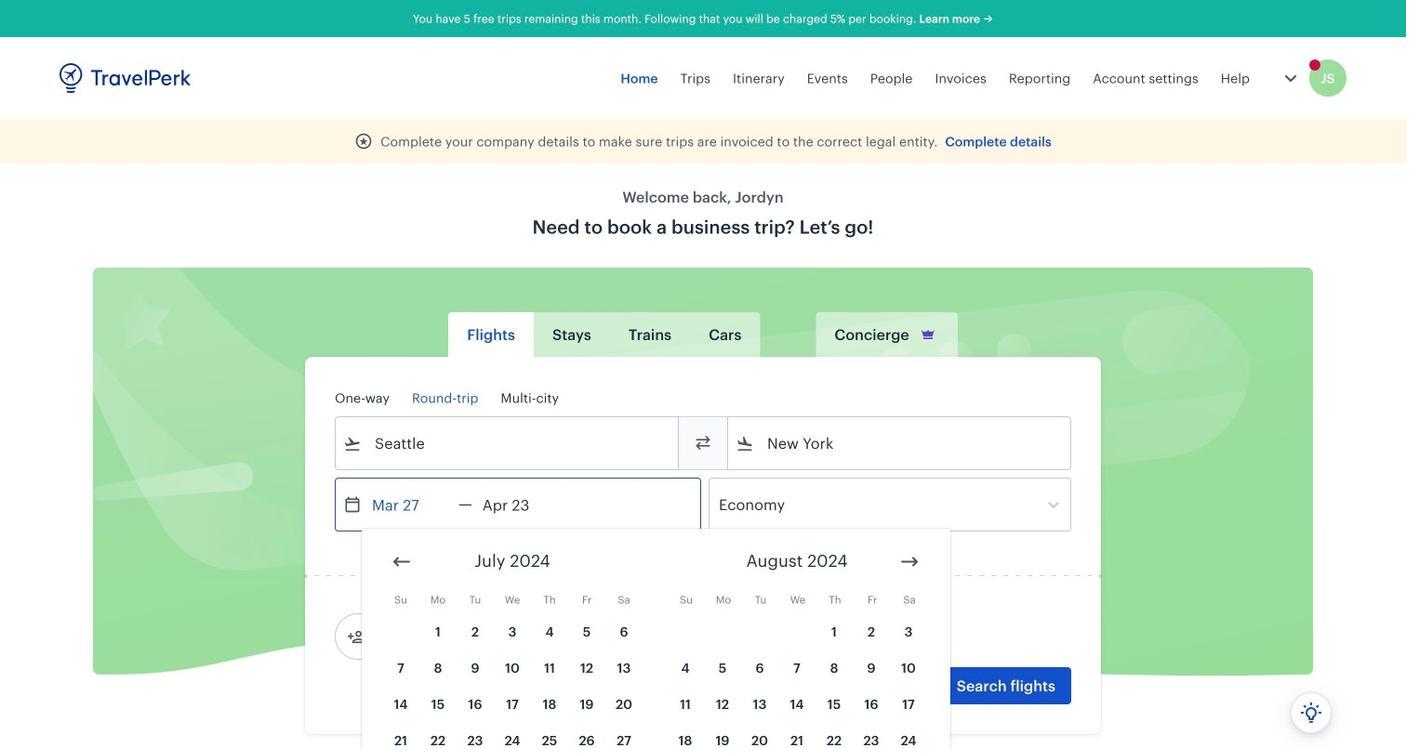 Task type: describe. For each thing, give the bounding box(es) containing it.
To search field
[[754, 429, 1046, 459]]

move forward to switch to the next month. image
[[898, 551, 921, 573]]

Return text field
[[472, 479, 569, 531]]

calendar application
[[362, 529, 1406, 749]]

From search field
[[362, 429, 654, 459]]

move backward to switch to the previous month. image
[[391, 551, 413, 573]]



Task type: locate. For each thing, give the bounding box(es) containing it.
Add first traveler search field
[[366, 622, 559, 652]]

Depart text field
[[362, 479, 459, 531]]



Task type: vqa. For each thing, say whether or not it's contained in the screenshot.
British Airways icon
no



